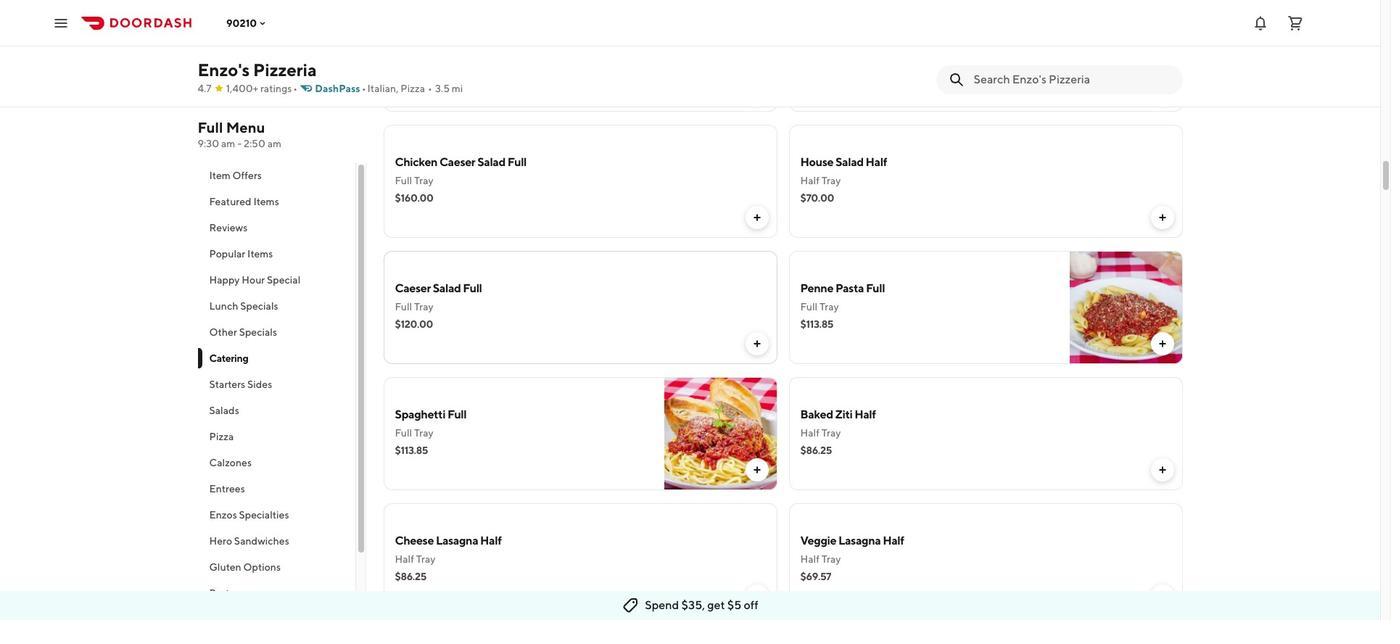 Task type: vqa. For each thing, say whether or not it's contained in the screenshot.
PENNE
yes



Task type: describe. For each thing, give the bounding box(es) containing it.
salad inside chicken caeser salad full full tray $160.00
[[477, 155, 506, 169]]

$69.57
[[800, 571, 831, 582]]

pizzeria
[[253, 59, 317, 80]]

tray for caeser salad full
[[414, 301, 434, 313]]

add item to cart image for caeser salad full
[[751, 338, 763, 350]]

gluten options
[[209, 561, 281, 573]]

spaghetti
[[395, 408, 445, 421]]

enzos specialties button
[[198, 502, 355, 528]]

cheese lasagna half half tray $86.25
[[395, 534, 502, 582]]

add item to cart image for veggie lasagna half
[[1157, 590, 1168, 602]]

house salad half half tray $70.00
[[800, 155, 887, 204]]

entrees button
[[198, 476, 355, 502]]

pastas button
[[198, 580, 355, 606]]

hero sandwiches button
[[198, 528, 355, 554]]

tray for veggie lasagna half
[[822, 553, 841, 565]]

pasta
[[836, 281, 864, 295]]

pizza button
[[198, 424, 355, 450]]

veggie
[[800, 534, 836, 548]]

$113.85 inside the penne pasta full full tray $113.85
[[800, 318, 834, 330]]

0 items, open order cart image
[[1287, 14, 1304, 32]]

other
[[209, 326, 237, 338]]

starters
[[209, 379, 245, 390]]

2 am from the left
[[267, 138, 281, 149]]

lasagna for cheese
[[436, 534, 478, 548]]

tray for penne pasta full
[[820, 301, 839, 313]]

$113.85 inside spaghetti full full tray $113.85
[[395, 445, 428, 456]]

sandwiches
[[234, 535, 289, 547]]

caeser inside caeser salad full full tray $120.00
[[395, 281, 431, 295]]

cheese
[[395, 534, 434, 548]]

pizza inside pizza button
[[209, 431, 234, 442]]

$5
[[727, 598, 742, 612]]

specialties
[[239, 509, 289, 521]]

caeser salad full full tray $120.00
[[395, 281, 482, 330]]

house
[[800, 155, 834, 169]]

special
[[267, 274, 301, 286]]

chicken
[[395, 155, 438, 169]]

italian, pizza • 3.5 mi
[[367, 83, 463, 94]]

catering
[[209, 353, 248, 364]]

salad for house salad half
[[836, 155, 864, 169]]

sides
[[247, 379, 272, 390]]

menu
[[226, 119, 265, 136]]

calzones button
[[198, 450, 355, 476]]

enzos
[[209, 509, 237, 521]]

penne pasta full full tray $113.85
[[800, 281, 885, 330]]

offers
[[233, 170, 262, 181]]

popular items
[[209, 248, 273, 260]]

popular
[[209, 248, 245, 260]]

3.5
[[435, 83, 450, 94]]

$160.00
[[395, 192, 434, 204]]

spend
[[645, 598, 679, 612]]

1,400+
[[226, 83, 258, 94]]

caeser inside chicken caeser salad full full tray $160.00
[[440, 155, 475, 169]]

baked ziti half half tray $86.25
[[800, 408, 876, 456]]

tray inside chicken caeser salad full full tray $160.00
[[414, 175, 434, 186]]

tray inside spaghetti full full tray $113.85
[[414, 427, 434, 439]]

lunch
[[209, 300, 238, 312]]

item offers
[[209, 170, 262, 181]]

1 am from the left
[[221, 138, 235, 149]]

popular items button
[[198, 241, 355, 267]]

item offers button
[[198, 162, 355, 189]]

add item to cart image for cheese lasagna half
[[751, 590, 763, 602]]

specials for other specials
[[239, 326, 277, 338]]

pastas
[[209, 588, 239, 599]]

featured items
[[209, 196, 279, 207]]

$70.00
[[800, 192, 834, 204]]

4.7
[[198, 83, 212, 94]]

tray for baked ziti half
[[822, 427, 841, 439]]



Task type: locate. For each thing, give the bounding box(es) containing it.
2 add item to cart image from the top
[[1157, 338, 1168, 350]]

dashpass
[[315, 83, 360, 94]]

Item Search search field
[[974, 72, 1171, 88]]

tray inside the house salad half half tray $70.00
[[822, 175, 841, 186]]

$113.85 down spaghetti
[[395, 445, 428, 456]]

$86.25 for baked
[[800, 445, 832, 456]]

specials for lunch specials
[[240, 300, 278, 312]]

0 vertical spatial items
[[253, 196, 279, 207]]

featured items button
[[198, 189, 355, 215]]

caeser
[[440, 155, 475, 169], [395, 281, 431, 295]]

tray down cheese
[[416, 553, 436, 565]]

$86.25 inside baked ziti half half tray $86.25
[[800, 445, 832, 456]]

tray up $160.00 at left top
[[414, 175, 434, 186]]

90210
[[226, 17, 257, 29]]

full menu 9:30 am - 2:50 am
[[198, 119, 281, 149]]

0 horizontal spatial salad
[[433, 281, 461, 295]]

spend $35, get $5 off
[[645, 598, 758, 612]]

1 horizontal spatial salad
[[477, 155, 506, 169]]

tray down veggie
[[822, 553, 841, 565]]

caeser up $120.00
[[395, 281, 431, 295]]

0 horizontal spatial pizza
[[209, 431, 234, 442]]

calzones
[[209, 457, 252, 469]]

1 vertical spatial $86.25
[[395, 571, 426, 582]]

lasagna right veggie
[[839, 534, 881, 548]]

hero
[[209, 535, 232, 547]]

ziti
[[835, 408, 853, 421]]

2 lasagna from the left
[[839, 534, 881, 548]]

gluten
[[209, 561, 241, 573]]

lasagna for veggie
[[839, 534, 881, 548]]

pizza left 3.5
[[401, 83, 425, 94]]

baked
[[800, 408, 833, 421]]

enzo's pizzeria
[[198, 59, 317, 80]]

featured
[[209, 196, 251, 207]]

3 • from the left
[[428, 83, 432, 94]]

tray for house salad half
[[822, 175, 841, 186]]

0 horizontal spatial caeser
[[395, 281, 431, 295]]

1 horizontal spatial am
[[267, 138, 281, 149]]

• for italian, pizza • 3.5 mi
[[428, 83, 432, 94]]

starters sides
[[209, 379, 272, 390]]

spaghetti full full tray $113.85
[[395, 408, 467, 456]]

italian,
[[367, 83, 399, 94]]

off
[[744, 598, 758, 612]]

tray down ziti
[[822, 427, 841, 439]]

tray up $120.00
[[414, 301, 434, 313]]

1 vertical spatial add item to cart image
[[1157, 338, 1168, 350]]

• left 3.5
[[428, 83, 432, 94]]

entrees
[[209, 483, 245, 495]]

happy hour special
[[209, 274, 301, 286]]

$113.85 down penne
[[800, 318, 834, 330]]

specials down lunch specials
[[239, 326, 277, 338]]

lasagna
[[436, 534, 478, 548], [839, 534, 881, 548]]

tray inside veggie lasagna half half tray $69.57
[[822, 553, 841, 565]]

$86.25 down baked
[[800, 445, 832, 456]]

dashpass •
[[315, 83, 366, 94]]

chicken caeser salad full full tray $160.00
[[395, 155, 527, 204]]

full inside full menu 9:30 am - 2:50 am
[[198, 119, 223, 136]]

pizza down salads
[[209, 431, 234, 442]]

specials down happy hour special
[[240, 300, 278, 312]]

salads button
[[198, 397, 355, 424]]

add item to cart image
[[1157, 86, 1168, 97], [751, 212, 763, 223], [751, 338, 763, 350], [751, 464, 763, 476], [751, 590, 763, 602], [1157, 590, 1168, 602]]

other specials button
[[198, 319, 355, 345]]

caeser right chicken
[[440, 155, 475, 169]]

tray up $70.00
[[822, 175, 841, 186]]

1 horizontal spatial caeser
[[440, 155, 475, 169]]

open menu image
[[52, 14, 70, 32]]

$86.25 for cheese
[[395, 571, 426, 582]]

0 vertical spatial caeser
[[440, 155, 475, 169]]

0 vertical spatial $86.25
[[800, 445, 832, 456]]

1 lasagna from the left
[[436, 534, 478, 548]]

other specials
[[209, 326, 277, 338]]

add item to cart image for house salad half
[[1157, 212, 1168, 223]]

• right 'ratings'
[[293, 83, 298, 94]]

tray
[[414, 175, 434, 186], [822, 175, 841, 186], [414, 301, 434, 313], [820, 301, 839, 313], [414, 427, 434, 439], [822, 427, 841, 439], [416, 553, 436, 565], [822, 553, 841, 565]]

2 horizontal spatial •
[[428, 83, 432, 94]]

hour
[[242, 274, 265, 286]]

tray inside baked ziti half half tray $86.25
[[822, 427, 841, 439]]

salads
[[209, 405, 239, 416]]

salad for caeser salad full
[[433, 281, 461, 295]]

salad inside caeser salad full full tray $120.00
[[433, 281, 461, 295]]

veggie lasagna half half tray $69.57
[[800, 534, 904, 582]]

items up happy hour special
[[247, 248, 273, 260]]

0 horizontal spatial $86.25
[[395, 571, 426, 582]]

spaghetti full image
[[664, 377, 777, 490]]

-
[[237, 138, 242, 149]]

item
[[209, 170, 230, 181]]

1 • from the left
[[293, 83, 298, 94]]

1 horizontal spatial $86.25
[[800, 445, 832, 456]]

mi
[[452, 83, 463, 94]]

0 horizontal spatial •
[[293, 83, 298, 94]]

2 horizontal spatial salad
[[836, 155, 864, 169]]

am left -
[[221, 138, 235, 149]]

salad inside the house salad half half tray $70.00
[[836, 155, 864, 169]]

1 vertical spatial caeser
[[395, 281, 431, 295]]

specials inside other specials button
[[239, 326, 277, 338]]

specials inside lunch specials button
[[240, 300, 278, 312]]

2:50
[[244, 138, 265, 149]]

1 horizontal spatial lasagna
[[839, 534, 881, 548]]

• left the italian,
[[362, 83, 366, 94]]

starters sides button
[[198, 371, 355, 397]]

0 vertical spatial $113.85
[[800, 318, 834, 330]]

reviews button
[[198, 215, 355, 241]]

0 vertical spatial pizza
[[401, 83, 425, 94]]

tray for cheese lasagna half
[[416, 553, 436, 565]]

lunch specials
[[209, 300, 278, 312]]

half
[[866, 155, 887, 169], [800, 175, 820, 186], [855, 408, 876, 421], [800, 427, 820, 439], [480, 534, 502, 548], [883, 534, 904, 548], [395, 553, 414, 565], [800, 553, 820, 565]]

0 vertical spatial specials
[[240, 300, 278, 312]]

$86.25
[[800, 445, 832, 456], [395, 571, 426, 582]]

happy hour special button
[[198, 267, 355, 293]]

pizza
[[401, 83, 425, 94], [209, 431, 234, 442]]

1,400+ ratings •
[[226, 83, 298, 94]]

$35,
[[682, 598, 705, 612]]

0 vertical spatial add item to cart image
[[1157, 212, 1168, 223]]

tray inside the penne pasta full full tray $113.85
[[820, 301, 839, 313]]

0 horizontal spatial am
[[221, 138, 235, 149]]

lasagna right cheese
[[436, 534, 478, 548]]

enzo's
[[198, 59, 250, 80]]

full
[[198, 119, 223, 136], [508, 155, 527, 169], [395, 175, 412, 186], [463, 281, 482, 295], [866, 281, 885, 295], [395, 301, 412, 313], [800, 301, 818, 313], [447, 408, 467, 421], [395, 427, 412, 439]]

reviews
[[209, 222, 248, 234]]

$113.85
[[800, 318, 834, 330], [395, 445, 428, 456]]

hero sandwiches
[[209, 535, 289, 547]]

happy
[[209, 274, 240, 286]]

enzos specialties
[[209, 509, 289, 521]]

gluten options button
[[198, 554, 355, 580]]

1 vertical spatial specials
[[239, 326, 277, 338]]

1 add item to cart image from the top
[[1157, 212, 1168, 223]]

• for 1,400+ ratings •
[[293, 83, 298, 94]]

tray inside caeser salad full full tray $120.00
[[414, 301, 434, 313]]

tray inside cheese lasagna half half tray $86.25
[[416, 553, 436, 565]]

0 horizontal spatial lasagna
[[436, 534, 478, 548]]

penne
[[800, 281, 833, 295]]

$86.25 inside cheese lasagna half half tray $86.25
[[395, 571, 426, 582]]

$120.00
[[395, 318, 433, 330]]

items for featured items
[[253, 196, 279, 207]]

ratings
[[260, 83, 292, 94]]

tray down spaghetti
[[414, 427, 434, 439]]

notification bell image
[[1252, 14, 1269, 32]]

•
[[293, 83, 298, 94], [362, 83, 366, 94], [428, 83, 432, 94]]

3 add item to cart image from the top
[[1157, 464, 1168, 476]]

1 horizontal spatial $113.85
[[800, 318, 834, 330]]

$86.25 down cheese
[[395, 571, 426, 582]]

options
[[243, 561, 281, 573]]

lunch specials button
[[198, 293, 355, 319]]

1 vertical spatial pizza
[[209, 431, 234, 442]]

tray down penne
[[820, 301, 839, 313]]

1 horizontal spatial •
[[362, 83, 366, 94]]

2 vertical spatial add item to cart image
[[1157, 464, 1168, 476]]

lasagna inside veggie lasagna half half tray $69.57
[[839, 534, 881, 548]]

lasagna inside cheese lasagna half half tray $86.25
[[436, 534, 478, 548]]

9:30
[[198, 138, 219, 149]]

2 • from the left
[[362, 83, 366, 94]]

90210 button
[[226, 17, 269, 29]]

add item to cart image
[[1157, 212, 1168, 223], [1157, 338, 1168, 350], [1157, 464, 1168, 476]]

get
[[707, 598, 725, 612]]

1 horizontal spatial pizza
[[401, 83, 425, 94]]

add item to cart image for baked ziti half
[[1157, 464, 1168, 476]]

items for popular items
[[247, 248, 273, 260]]

items
[[253, 196, 279, 207], [247, 248, 273, 260]]

1 vertical spatial items
[[247, 248, 273, 260]]

am
[[221, 138, 235, 149], [267, 138, 281, 149]]

am right 2:50
[[267, 138, 281, 149]]

penne pasta full image
[[1070, 251, 1183, 364]]

items up reviews button at the left of page
[[253, 196, 279, 207]]

add item to cart image for chicken caeser salad full
[[751, 212, 763, 223]]

0 horizontal spatial $113.85
[[395, 445, 428, 456]]

1 vertical spatial $113.85
[[395, 445, 428, 456]]



